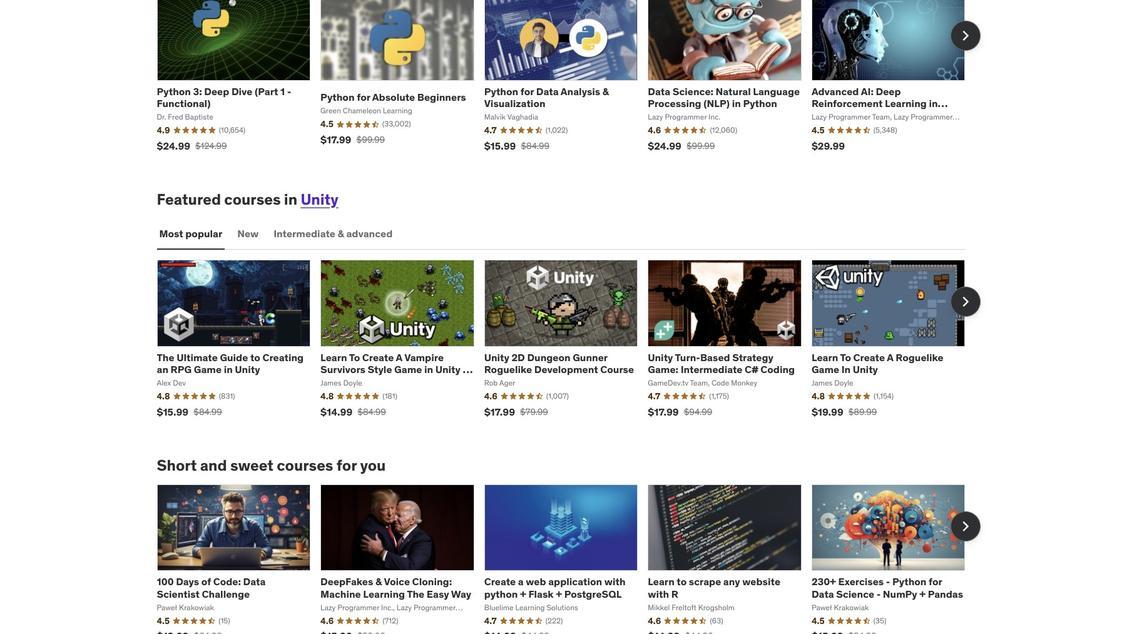 Task type: locate. For each thing, give the bounding box(es) containing it.
230+
[[812, 576, 837, 588]]

courses up new
[[224, 190, 281, 209]]

natural
[[716, 85, 751, 97]]

to right guide
[[250, 351, 260, 364]]

python inside advanced ai: deep reinforcement learning in python
[[812, 109, 846, 122]]

most
[[159, 227, 183, 240]]

learn to create a vampire survivors style game in unity & c# link
[[321, 351, 473, 388]]

data left analysis
[[537, 85, 559, 97]]

flask
[[529, 588, 554, 600]]

+ inside "230+ exercises - python for data science - numpy + pandas"
[[920, 588, 926, 600]]

2 horizontal spatial learn
[[812, 351, 839, 364]]

the inside deepfakes & voice cloning: machine learning the easy way
[[407, 588, 425, 600]]

create right in on the bottom right of page
[[854, 351, 886, 364]]

create inside 'learn to create a vampire survivors style game in unity & c#'
[[362, 351, 394, 364]]

0 horizontal spatial learn
[[321, 351, 347, 364]]

popular
[[186, 227, 223, 240]]

1 horizontal spatial intermediate
[[681, 363, 743, 376]]

short
[[157, 456, 197, 475]]

learn inside learn to scrape any website with r
[[648, 576, 675, 588]]

1 horizontal spatial with
[[648, 588, 670, 600]]

game right rpg
[[194, 363, 222, 376]]

0 horizontal spatial deep
[[204, 85, 229, 97]]

1 horizontal spatial to
[[841, 351, 852, 364]]

learn inside 'learn to create a vampire survivors style game in unity & c#'
[[321, 351, 347, 364]]

python right beginners at the left of the page
[[485, 85, 519, 97]]

0 horizontal spatial game
[[194, 363, 222, 376]]

r
[[672, 588, 679, 600]]

1 next image from the top
[[956, 26, 976, 46]]

0 vertical spatial courses
[[224, 190, 281, 209]]

deep for reinforcement
[[876, 85, 902, 97]]

next image
[[956, 26, 976, 46], [956, 292, 976, 312]]

c# inside unity turn-based strategy game: intermediate c# coding
[[745, 363, 759, 376]]

a right style
[[396, 351, 403, 364]]

exercises
[[839, 576, 884, 588]]

2 carousel element from the top
[[157, 260, 981, 427]]

game inside 'learn to create a vampire survivors style game in unity & c#'
[[395, 363, 422, 376]]

in inside advanced ai: deep reinforcement learning in python
[[930, 97, 939, 110]]

learn left scrape
[[648, 576, 675, 588]]

python left the 3:
[[157, 85, 191, 97]]

beginners
[[418, 91, 466, 104]]

& inside 'learn to create a vampire survivors style game in unity & c#'
[[463, 363, 470, 376]]

0 horizontal spatial to
[[349, 351, 360, 364]]

python right the (nlp)
[[744, 97, 778, 110]]

to inside learn to scrape any website with r
[[677, 576, 687, 588]]

230+ exercises - python for data science - numpy + pandas link
[[812, 576, 964, 600]]

c# left coding
[[745, 363, 759, 376]]

carousel element containing python 3: deep dive (part 1 - functional)
[[157, 0, 981, 161]]

learn for with
[[648, 576, 675, 588]]

deep for dive
[[204, 85, 229, 97]]

1 vertical spatial to
[[677, 576, 687, 588]]

c#
[[745, 363, 759, 376], [321, 375, 334, 388]]

intermediate inside unity turn-based strategy game: intermediate c# coding
[[681, 363, 743, 376]]

& right analysis
[[603, 85, 609, 97]]

deep right the 3:
[[204, 85, 229, 97]]

create for unity
[[854, 351, 886, 364]]

1 to from the left
[[349, 351, 360, 364]]

create inside create a web application with python + flask + postgresql
[[485, 576, 516, 588]]

1 horizontal spatial c#
[[745, 363, 759, 376]]

2 game from the left
[[395, 363, 422, 376]]

game inside the ultimate guide to creating an rpg game in unity
[[194, 363, 222, 376]]

0 vertical spatial intermediate
[[274, 227, 336, 240]]

style
[[368, 363, 392, 376]]

functional)
[[157, 97, 211, 110]]

learn to create a roguelike game in unity
[[812, 351, 944, 376]]

(nlp)
[[704, 97, 730, 110]]

unity 2d dungeon gunner roguelike development course
[[485, 351, 635, 376]]

2 horizontal spatial create
[[854, 351, 886, 364]]

& right vampire at the bottom left of page
[[463, 363, 470, 376]]

course
[[601, 363, 635, 376]]

ultimate
[[177, 351, 218, 364]]

create left vampire at the bottom left of page
[[362, 351, 394, 364]]

+ right the flask
[[556, 588, 563, 600]]

data inside data science: natural language processing (nlp) in python
[[648, 85, 671, 97]]

roguelike inside the unity 2d dungeon gunner roguelike development course
[[485, 363, 532, 376]]

learn
[[321, 351, 347, 364], [812, 351, 839, 364], [648, 576, 675, 588]]

0 horizontal spatial intermediate
[[274, 227, 336, 240]]

& left voice in the left bottom of the page
[[376, 576, 382, 588]]

unity inside learn to create a roguelike game in unity
[[853, 363, 879, 376]]

- inside python 3: deep dive (part 1 - functional)
[[287, 85, 291, 97]]

scrape
[[689, 576, 722, 588]]

learn to scrape any website with r link
[[648, 576, 781, 600]]

to for survivors
[[349, 351, 360, 364]]

a inside 'learn to create a vampire survivors style game in unity & c#'
[[396, 351, 403, 364]]

c# left style
[[321, 375, 334, 388]]

0 horizontal spatial create
[[362, 351, 394, 364]]

roguelike inside learn to create a roguelike game in unity
[[896, 351, 944, 364]]

the ultimate guide to creating an rpg game in unity link
[[157, 351, 304, 376]]

1 vertical spatial the
[[407, 588, 425, 600]]

unity
[[301, 190, 339, 209], [485, 351, 510, 364], [648, 351, 674, 364], [235, 363, 260, 376], [436, 363, 461, 376], [853, 363, 879, 376]]

1 horizontal spatial create
[[485, 576, 516, 588]]

next image for advanced ai: deep reinforcement learning in python
[[956, 26, 976, 46]]

data
[[537, 85, 559, 97], [648, 85, 671, 97], [243, 576, 266, 588], [812, 588, 835, 600]]

for right numpy
[[929, 576, 943, 588]]

language
[[754, 85, 800, 97]]

0 vertical spatial next image
[[956, 26, 976, 46]]

learning
[[886, 97, 927, 110], [363, 588, 405, 600]]

& left advanced
[[338, 227, 344, 240]]

0 vertical spatial carousel element
[[157, 0, 981, 161]]

1 deep from the left
[[204, 85, 229, 97]]

- right the 1
[[287, 85, 291, 97]]

the
[[157, 351, 174, 364], [407, 588, 425, 600]]

with inside create a web application with python + flask + postgresql
[[605, 576, 626, 588]]

a inside learn to create a roguelike game in unity
[[888, 351, 894, 364]]

1 horizontal spatial a
[[888, 351, 894, 364]]

1 vertical spatial intermediate
[[681, 363, 743, 376]]

to inside learn to create a roguelike game in unity
[[841, 351, 852, 364]]

to inside 'learn to create a vampire survivors style game in unity & c#'
[[349, 351, 360, 364]]

data inside the python for data analysis & visualization
[[537, 85, 559, 97]]

0 vertical spatial the
[[157, 351, 174, 364]]

with right the application
[[605, 576, 626, 588]]

challenge
[[202, 588, 250, 600]]

to
[[349, 351, 360, 364], [841, 351, 852, 364]]

to inside the ultimate guide to creating an rpg game in unity
[[250, 351, 260, 364]]

2 vertical spatial carousel element
[[157, 485, 981, 634]]

1 vertical spatial next image
[[956, 292, 976, 312]]

1 vertical spatial courses
[[277, 456, 333, 475]]

learning right machine
[[363, 588, 405, 600]]

1 horizontal spatial learning
[[886, 97, 927, 110]]

carousel element
[[157, 0, 981, 161], [157, 260, 981, 427], [157, 485, 981, 634]]

game left in on the bottom right of page
[[812, 363, 840, 376]]

in
[[733, 97, 741, 110], [930, 97, 939, 110], [284, 190, 298, 209], [224, 363, 233, 376], [425, 363, 433, 376]]

1 horizontal spatial roguelike
[[896, 351, 944, 364]]

+ left the flask
[[520, 588, 527, 600]]

carousel element containing the ultimate guide to creating an rpg game in unity
[[157, 260, 981, 427]]

unity inside the unity 2d dungeon gunner roguelike development course
[[485, 351, 510, 364]]

3 carousel element from the top
[[157, 485, 981, 634]]

roguelike for unity 2d dungeon gunner roguelike development course
[[485, 363, 532, 376]]

learn left in on the bottom right of page
[[812, 351, 839, 364]]

to left scrape
[[677, 576, 687, 588]]

1 horizontal spatial deep
[[876, 85, 902, 97]]

cloning:
[[412, 576, 452, 588]]

deep
[[204, 85, 229, 97], [876, 85, 902, 97]]

for inside the python for data analysis & visualization
[[521, 85, 534, 97]]

python 3: deep dive (part 1 - functional) link
[[157, 85, 291, 110]]

2 a from the left
[[888, 351, 894, 364]]

2 to from the left
[[841, 351, 852, 364]]

game for guide
[[194, 363, 222, 376]]

1 horizontal spatial +
[[556, 588, 563, 600]]

1 horizontal spatial to
[[677, 576, 687, 588]]

learn for survivors
[[321, 351, 347, 364]]

deep right ai: at top right
[[876, 85, 902, 97]]

the left ultimate
[[157, 351, 174, 364]]

0 horizontal spatial c#
[[321, 375, 334, 388]]

learn left style
[[321, 351, 347, 364]]

unity link
[[301, 190, 339, 209]]

3 game from the left
[[812, 363, 840, 376]]

0 horizontal spatial learning
[[363, 588, 405, 600]]

strategy
[[733, 351, 774, 364]]

1 horizontal spatial the
[[407, 588, 425, 600]]

0 horizontal spatial -
[[287, 85, 291, 97]]

2 deep from the left
[[876, 85, 902, 97]]

python left pandas
[[893, 576, 927, 588]]

1
[[281, 85, 285, 97]]

and
[[200, 456, 227, 475]]

for left analysis
[[521, 85, 534, 97]]

2 next image from the top
[[956, 292, 976, 312]]

0 horizontal spatial +
[[520, 588, 527, 600]]

100 days of code: data scientist challenge
[[157, 576, 266, 600]]

with
[[605, 576, 626, 588], [648, 588, 670, 600]]

3 + from the left
[[920, 588, 926, 600]]

the left "easy"
[[407, 588, 425, 600]]

an
[[157, 363, 168, 376]]

create left a on the left bottom of the page
[[485, 576, 516, 588]]

most popular
[[159, 227, 223, 240]]

c# inside 'learn to create a vampire survivors style game in unity & c#'
[[321, 375, 334, 388]]

science
[[837, 588, 875, 600]]

next image for learn to create a roguelike game in unity
[[956, 292, 976, 312]]

1 vertical spatial learning
[[363, 588, 405, 600]]

with left the r
[[648, 588, 670, 600]]

1 horizontal spatial -
[[877, 588, 881, 600]]

1 horizontal spatial learn
[[648, 576, 675, 588]]

data left science
[[812, 588, 835, 600]]

learn for game
[[812, 351, 839, 364]]

dungeon
[[528, 351, 571, 364]]

python
[[157, 85, 191, 97], [485, 85, 519, 97], [321, 91, 355, 104], [744, 97, 778, 110], [812, 109, 846, 122], [893, 576, 927, 588]]

2 horizontal spatial +
[[920, 588, 926, 600]]

+
[[520, 588, 527, 600], [556, 588, 563, 600], [920, 588, 926, 600]]

most popular button
[[157, 219, 225, 249]]

0 vertical spatial to
[[250, 351, 260, 364]]

1 carousel element from the top
[[157, 0, 981, 161]]

rpg
[[171, 363, 192, 376]]

learn inside learn to create a roguelike game in unity
[[812, 351, 839, 364]]

for
[[521, 85, 534, 97], [357, 91, 371, 104], [337, 456, 357, 475], [929, 576, 943, 588]]

create inside learn to create a roguelike game in unity
[[854, 351, 886, 364]]

courses
[[224, 190, 281, 209], [277, 456, 333, 475]]

0 horizontal spatial a
[[396, 351, 403, 364]]

courses right sweet
[[277, 456, 333, 475]]

website
[[743, 576, 781, 588]]

- right exercises
[[887, 576, 891, 588]]

learning right ai: at top right
[[886, 97, 927, 110]]

intermediate & advanced
[[274, 227, 393, 240]]

0 horizontal spatial with
[[605, 576, 626, 588]]

game right style
[[395, 363, 422, 376]]

deep inside advanced ai: deep reinforcement learning in python
[[876, 85, 902, 97]]

0 horizontal spatial the
[[157, 351, 174, 364]]

- left numpy
[[877, 588, 881, 600]]

data left science:
[[648, 85, 671, 97]]

ai:
[[862, 85, 874, 97]]

0 horizontal spatial roguelike
[[485, 363, 532, 376]]

1 a from the left
[[396, 351, 403, 364]]

python for data analysis & visualization
[[485, 85, 609, 110]]

0 horizontal spatial to
[[250, 351, 260, 364]]

data right code:
[[243, 576, 266, 588]]

unity inside the ultimate guide to creating an rpg game in unity
[[235, 363, 260, 376]]

2 horizontal spatial game
[[812, 363, 840, 376]]

code:
[[213, 576, 241, 588]]

1 horizontal spatial game
[[395, 363, 422, 376]]

intermediate
[[274, 227, 336, 240], [681, 363, 743, 376]]

roguelike for learn to create a roguelike game in unity
[[896, 351, 944, 364]]

game
[[194, 363, 222, 376], [395, 363, 422, 376], [812, 363, 840, 376]]

unity turn-based strategy game: intermediate c# coding link
[[648, 351, 795, 376]]

to
[[250, 351, 260, 364], [677, 576, 687, 588]]

deep inside python 3: deep dive (part 1 - functional)
[[204, 85, 229, 97]]

+ right numpy
[[920, 588, 926, 600]]

0 vertical spatial learning
[[886, 97, 927, 110]]

a right in on the bottom right of page
[[888, 351, 894, 364]]

python down advanced
[[812, 109, 846, 122]]

1 game from the left
[[194, 363, 222, 376]]

unity inside unity turn-based strategy game: intermediate c# coding
[[648, 351, 674, 364]]

featured courses in unity
[[157, 190, 339, 209]]

for inside "230+ exercises - python for data science - numpy + pandas"
[[929, 576, 943, 588]]

100 days of code: data scientist challenge link
[[157, 576, 266, 600]]

1 vertical spatial carousel element
[[157, 260, 981, 427]]



Task type: vqa. For each thing, say whether or not it's contained in the screenshot.
content
no



Task type: describe. For each thing, give the bounding box(es) containing it.
2d
[[512, 351, 525, 364]]

python right the 1
[[321, 91, 355, 104]]

deepfakes & voice cloning: machine learning the easy way link
[[321, 576, 472, 600]]

web
[[526, 576, 547, 588]]

python for absolute beginners
[[321, 91, 466, 104]]

new button
[[235, 219, 261, 249]]

in
[[842, 363, 851, 376]]

carousel element containing 100 days of code: data scientist challenge
[[157, 485, 981, 634]]

python for absolute beginners link
[[321, 91, 466, 104]]

data inside "230+ exercises - python for data science - numpy + pandas"
[[812, 588, 835, 600]]

learn to scrape any website with r
[[648, 576, 781, 600]]

deepfakes & voice cloning: machine learning the easy way
[[321, 576, 472, 600]]

with inside learn to scrape any website with r
[[648, 588, 670, 600]]

1 + from the left
[[520, 588, 527, 600]]

game inside learn to create a roguelike game in unity
[[812, 363, 840, 376]]

of
[[202, 576, 211, 588]]

100
[[157, 576, 174, 588]]

for left absolute
[[357, 91, 371, 104]]

python inside python 3: deep dive (part 1 - functional)
[[157, 85, 191, 97]]

visualization
[[485, 97, 546, 110]]

new
[[238, 227, 259, 240]]

intermediate inside button
[[274, 227, 336, 240]]

intermediate & advanced button
[[271, 219, 395, 249]]

2 horizontal spatial -
[[887, 576, 891, 588]]

absolute
[[373, 91, 415, 104]]

next image
[[956, 517, 976, 537]]

& inside button
[[338, 227, 344, 240]]

any
[[724, 576, 741, 588]]

unity inside 'learn to create a vampire survivors style game in unity & c#'
[[436, 363, 461, 376]]

days
[[176, 576, 199, 588]]

learning inside deepfakes & voice cloning: machine learning the easy way
[[363, 588, 405, 600]]

3:
[[193, 85, 202, 97]]

a for vampire
[[396, 351, 403, 364]]

learn to create a roguelike game in unity link
[[812, 351, 944, 376]]

turn-
[[676, 351, 701, 364]]

advanced
[[812, 85, 860, 97]]

application
[[549, 576, 603, 588]]

create a web application with python + flask + postgresql
[[485, 576, 626, 600]]

advanced ai: deep reinforcement learning in python link
[[812, 85, 949, 122]]

a
[[518, 576, 524, 588]]

python 3: deep dive (part 1 - functional)
[[157, 85, 291, 110]]

create for game
[[362, 351, 394, 364]]

for left you
[[337, 456, 357, 475]]

advanced ai: deep reinforcement learning in python
[[812, 85, 939, 122]]

analysis
[[561, 85, 601, 97]]

& inside deepfakes & voice cloning: machine learning the easy way
[[376, 576, 382, 588]]

guide
[[220, 351, 248, 364]]

in inside data science: natural language processing (nlp) in python
[[733, 97, 741, 110]]

python inside data science: natural language processing (nlp) in python
[[744, 97, 778, 110]]

dive
[[232, 85, 253, 97]]

easy
[[427, 588, 449, 600]]

deepfakes
[[321, 576, 374, 588]]

development
[[535, 363, 599, 376]]

the ultimate guide to creating an rpg game in unity
[[157, 351, 304, 376]]

machine
[[321, 588, 361, 600]]

based
[[701, 351, 731, 364]]

python inside the python for data analysis & visualization
[[485, 85, 519, 97]]

reinforcement
[[812, 97, 883, 110]]

python inside "230+ exercises - python for data science - numpy + pandas"
[[893, 576, 927, 588]]

230+ exercises - python for data science - numpy + pandas
[[812, 576, 964, 600]]

pandas
[[929, 588, 964, 600]]

unity turn-based strategy game: intermediate c# coding
[[648, 351, 795, 376]]

way
[[451, 588, 472, 600]]

scientist
[[157, 588, 200, 600]]

vampire
[[405, 351, 444, 364]]

python
[[485, 588, 518, 600]]

gunner
[[573, 351, 608, 364]]

postgresql
[[565, 588, 622, 600]]

game:
[[648, 363, 679, 376]]

learning inside advanced ai: deep reinforcement learning in python
[[886, 97, 927, 110]]

voice
[[384, 576, 410, 588]]

game for create
[[395, 363, 422, 376]]

2 + from the left
[[556, 588, 563, 600]]

data science: natural language processing (nlp) in python
[[648, 85, 800, 110]]

create a web application with python + flask + postgresql link
[[485, 576, 626, 600]]

data inside 100 days of code: data scientist challenge
[[243, 576, 266, 588]]

to for game
[[841, 351, 852, 364]]

coding
[[761, 363, 795, 376]]

featured
[[157, 190, 221, 209]]

you
[[360, 456, 386, 475]]

data science: natural language processing (nlp) in python link
[[648, 85, 800, 110]]

creating
[[263, 351, 304, 364]]

sweet
[[231, 456, 274, 475]]

& inside the python for data analysis & visualization
[[603, 85, 609, 97]]

the inside the ultimate guide to creating an rpg game in unity
[[157, 351, 174, 364]]

science:
[[673, 85, 714, 97]]

processing
[[648, 97, 702, 110]]

unity 2d dungeon gunner roguelike development course link
[[485, 351, 635, 376]]

(part
[[255, 85, 278, 97]]

in inside the ultimate guide to creating an rpg game in unity
[[224, 363, 233, 376]]

in inside 'learn to create a vampire survivors style game in unity & c#'
[[425, 363, 433, 376]]

survivors
[[321, 363, 366, 376]]

short and sweet courses for you
[[157, 456, 386, 475]]

a for roguelike
[[888, 351, 894, 364]]



